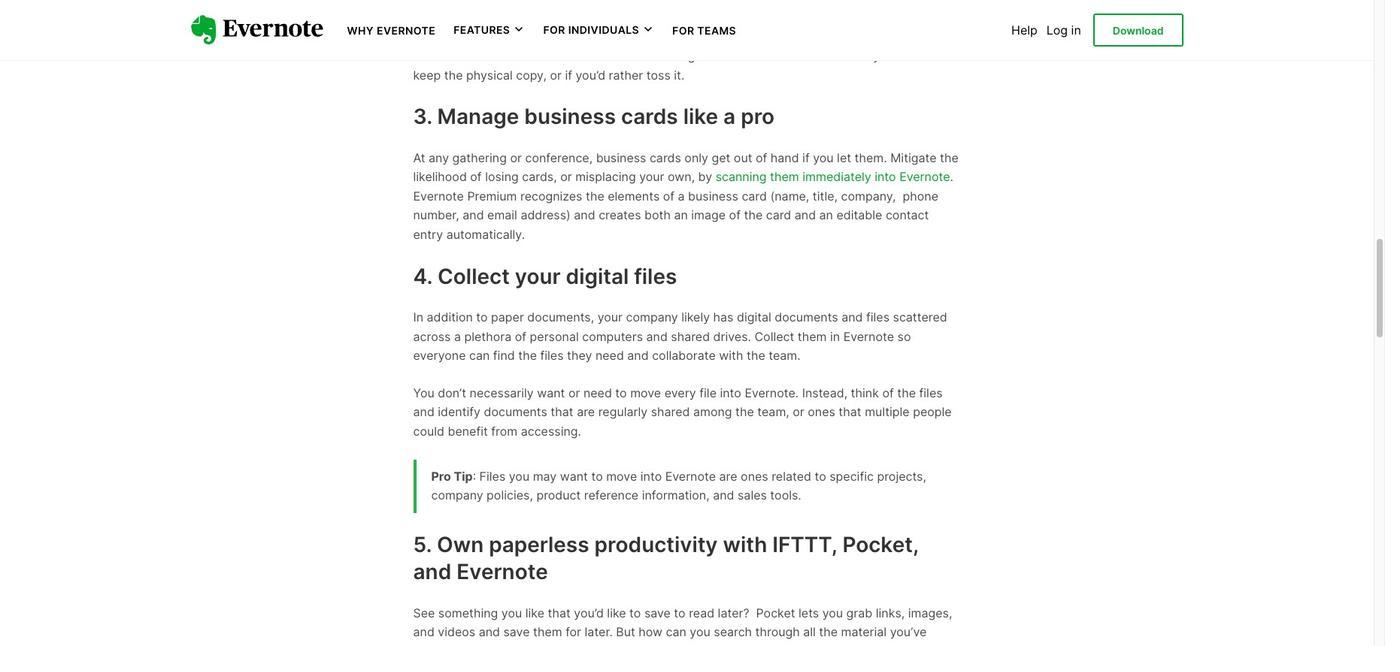 Task type: describe. For each thing, give the bounding box(es) containing it.
into inside : files you may want to move into evernote are ones related to specific projects, company policies, product reference information, and sales tools.
[[641, 469, 662, 484]]

in addition to paper documents, your company likely has digital documents and files scattered across a plethora of personal computers and shared drives. collect them in evernote so everyone can find the files they need and collaborate with the team.
[[413, 310, 948, 363]]

(name,
[[771, 189, 810, 204]]

how
[[639, 625, 663, 640]]

plethora
[[464, 329, 512, 344]]

the right keep
[[444, 67, 463, 82]]

to up but at the left of page
[[630, 606, 641, 621]]

0 horizontal spatial collect
[[438, 264, 510, 289]]

with inside 5. own paperless productivity with ifttt, pocket, and evernote
[[723, 532, 768, 558]]

think
[[851, 386, 879, 401]]

later
[[834, 48, 860, 63]]

instruction
[[701, 29, 761, 44]]

computers
[[582, 329, 643, 344]]

to inside scanning allows you to preserve documents. scanning them into evernote is as simple as using your smart device's camera.while in the app, just tap the camera icon,
[[532, 0, 544, 5]]

of down gathering
[[470, 169, 482, 184]]

want inside you don't necessarily want or need to move every file into evernote. instead, think of the files and identify documents that are regularly shared among the team, or ones that multiple people could benefit from accessing.
[[537, 386, 565, 401]]

let
[[837, 150, 852, 165]]

and down videos
[[451, 645, 472, 647]]

business inside at any gathering or conference, business cards only get out of hand if you let them. mitigate the likelihood of losing cards, or misplacing your own, by
[[596, 150, 647, 165]]

statements
[[445, 48, 508, 63]]

to up reference
[[592, 469, 603, 484]]

documents inside you don't necessarily want or need to move every file into evernote. instead, think of the files and identify documents that are regularly shared among the team, or ones that multiple people could benefit from accessing.
[[484, 405, 548, 420]]

device
[[875, 10, 913, 25]]

own,
[[668, 169, 695, 184]]

through
[[756, 625, 800, 640]]

pro tip
[[431, 469, 473, 484]]

of right image
[[729, 208, 741, 223]]

5. own paperless productivity with ifttt, pocket, and evernote
[[413, 532, 919, 585]]

into inside you don't necessarily want or need to move every file into evernote. instead, think of the files and identify documents that are regularly shared among the team, or ones that multiple people could benefit from accessing.
[[720, 386, 742, 401]]

point
[[814, 10, 843, 25]]

simple
[[867, 0, 904, 5]]

scattered
[[893, 310, 948, 325]]

everyone
[[413, 348, 466, 363]]

you up it
[[502, 606, 522, 621]]

that up accessing.
[[551, 405, 574, 420]]

0 vertical spatial card
[[742, 189, 767, 204]]

where
[[632, 645, 667, 647]]

for teams link
[[673, 23, 737, 38]]

help link
[[1012, 23, 1038, 38]]

your inside at any gathering or conference, business cards only get out of hand if you let them. mitigate the likelihood of losing cards, or misplacing your own, by
[[640, 169, 665, 184]]

instead,
[[802, 386, 848, 401]]

in inside scanning allows you to preserve documents. scanning them into evernote is as simple as using your smart device's camera.while in the app, just tap the camera icon,
[[607, 10, 617, 25]]

homework,
[[870, 29, 933, 44]]

them inside scanning allows you to preserve documents. scanning them into evernote is as simple as using your smart device's camera.while in the app, just tap the camera icon,
[[727, 0, 756, 5]]

evernote down mitigate
[[900, 169, 951, 184]]

or down conference,
[[561, 169, 572, 184]]

title,
[[813, 189, 838, 204]]

bank
[[413, 48, 441, 63]]

the down misplacing
[[586, 189, 605, 204]]

and left scattered
[[842, 310, 863, 325]]

you inside you don't necessarily want or need to move every file into evernote. instead, think of the files and identify documents that are regularly shared among the team, or ones that multiple people could benefit from accessing.
[[413, 386, 435, 401]]

scanning
[[716, 169, 767, 184]]

every
[[665, 386, 696, 401]]

multiple
[[865, 405, 910, 420]]

files left scattered
[[867, 310, 890, 325]]

your up documents,
[[515, 264, 561, 289]]

or inside and collect everything from instruction manuals, the kids' homework, and bank statements to work documents and meetings notes. you can decide later if you need to keep the physical copy, or if you'd rather toss it.
[[550, 67, 562, 82]]

just
[[670, 10, 691, 25]]

the left team.
[[747, 348, 766, 363]]

conference,
[[525, 150, 593, 165]]

and down '(name,'
[[795, 208, 816, 223]]

. evernote premium recognizes the elements of a business card (name, title, company,  phone number, and email address) and creates both an image of the card and an editable contact entry automatically.
[[413, 169, 954, 242]]

and inside : files you may want to move into evernote are ones related to specific projects, company policies, product reference information, and sales tools.
[[713, 488, 735, 503]]

or down they
[[569, 386, 580, 401]]

2 ifttt from the left
[[792, 645, 826, 647]]

.
[[951, 169, 954, 184]]

you've
[[890, 625, 927, 640]]

get
[[712, 150, 731, 165]]

and left creates
[[574, 208, 596, 223]]

gathering
[[453, 150, 507, 165]]

you inside at any gathering or conference, business cards only get out of hand if you let them. mitigate the likelihood of losing cards, or misplacing your own, by
[[813, 150, 834, 165]]

the down "personal"
[[518, 348, 537, 363]]

camera.while
[[527, 10, 603, 25]]

of up both at the top of the page
[[663, 189, 675, 204]]

a inside in addition to paper documents, your company likely has digital documents and files scattered across a plethora of personal computers and shared drives. collect them in evernote so everyone can find the files they need and collaborate with the team.
[[454, 329, 461, 344]]

policies,
[[487, 488, 533, 503]]

and inside you don't necessarily want or need to move every file into evernote. instead, think of the files and identify documents that are regularly shared among the team, or ones that multiple people could benefit from accessing.
[[413, 405, 435, 420]]

the down point
[[819, 29, 837, 44]]

ones inside : files you may want to move into evernote are ones related to specific projects, company policies, product reference information, and sales tools.
[[741, 469, 769, 484]]

why evernote link
[[347, 23, 436, 38]]

across
[[413, 329, 451, 344]]

icon,
[[784, 10, 811, 25]]

evernote.
[[745, 386, 799, 401]]

links,
[[876, 606, 905, 621]]

are inside : files you may want to move into evernote are ones related to specific projects, company policies, product reference information, and sales tools.
[[720, 469, 738, 484]]

work
[[527, 48, 555, 63]]

search
[[714, 625, 752, 640]]

scanning them immediately into evernote
[[716, 169, 951, 184]]

1 vertical spatial save
[[504, 625, 530, 640]]

1 horizontal spatial like
[[607, 606, 626, 621]]

shared inside in addition to paper documents, your company likely has digital documents and files scattered across a plethora of personal computers and shared drives. collect them in evernote so everyone can find the files they need and collaborate with the team.
[[671, 329, 710, 344]]

documents inside and collect everything from instruction manuals, the kids' homework, and bank statements to work documents and meetings notes. you can decide later if you need to keep the physical copy, or if you'd rather toss it.
[[558, 48, 621, 63]]

has
[[714, 310, 734, 325]]

see something you like that you'd like to save to read later?  pocket lets you grab links, images, and videos and save them for later. but how can you search through all the material you've saved and find it again quickly? that's where ifttt comes in. this ifttt
[[413, 606, 953, 647]]

and up the collaborate
[[647, 329, 668, 344]]

regularly
[[599, 405, 648, 420]]

number,
[[413, 208, 459, 223]]

them down hand
[[770, 169, 800, 184]]

scanning them immediately into evernote link
[[716, 169, 951, 184]]

the left team,
[[736, 405, 754, 420]]

and down everything
[[625, 48, 646, 63]]

evernote up 'bank'
[[377, 24, 436, 37]]

copy,
[[516, 67, 547, 82]]

if inside at any gathering or conference, business cards only get out of hand if you let them. mitigate the likelihood of losing cards, or misplacing your own, by
[[803, 150, 810, 165]]

image
[[692, 208, 726, 223]]

at any gathering or conference, business cards only get out of hand if you let them. mitigate the likelihood of losing cards, or misplacing your own, by
[[413, 150, 959, 184]]

or right team,
[[793, 405, 805, 420]]

0 vertical spatial business
[[525, 104, 616, 130]]

your inside point your device at the item you want to scan
[[847, 10, 872, 25]]

you inside : files you may want to move into evernote are ones related to specific projects, company policies, product reference information, and sales tools.
[[509, 469, 530, 484]]

lets
[[799, 606, 819, 621]]

documents.
[[601, 0, 667, 5]]

grab
[[847, 606, 873, 621]]

into inside scanning allows you to preserve documents. scanning them into evernote is as simple as using your smart device's camera.while in the app, just tap the camera icon,
[[759, 0, 780, 5]]

of inside in addition to paper documents, your company likely has digital documents and files scattered across a plethora of personal computers and shared drives. collect them in evernote so everyone can find the files they need and collaborate with the team.
[[515, 329, 527, 344]]

own
[[437, 532, 484, 558]]

into down 'them.'
[[875, 169, 896, 184]]

item
[[413, 29, 438, 44]]

quickly?
[[545, 645, 591, 647]]

and down using
[[936, 29, 957, 44]]

the inside the see something you like that you'd like to save to read later?  pocket lets you grab links, images, and videos and save them for later. but how can you search through all the material you've saved and find it again quickly? that's where ifttt comes in. this ifttt
[[820, 625, 838, 640]]

accessing.
[[521, 424, 582, 439]]

the up the instruction
[[716, 10, 735, 25]]

2 horizontal spatial a
[[724, 104, 736, 130]]

smart
[[442, 10, 475, 25]]

and down computers
[[628, 348, 649, 363]]

2 an from the left
[[820, 208, 834, 223]]

all
[[804, 625, 816, 640]]

to left read
[[674, 606, 686, 621]]

you'd inside and collect everything from instruction manuals, the kids' homework, and bank statements to work documents and meetings notes. you can decide later if you need to keep the physical copy, or if you'd rather toss it.
[[576, 67, 606, 82]]

from inside you don't necessarily want or need to move every file into evernote. instead, think of the files and identify documents that are regularly shared among the team, or ones that multiple people could benefit from accessing.
[[491, 424, 518, 439]]

out
[[734, 150, 753, 165]]

features
[[454, 23, 510, 36]]

you right lets on the bottom
[[823, 606, 843, 621]]

later?
[[718, 606, 750, 621]]

pro
[[741, 104, 775, 130]]

you inside scanning allows you to preserve documents. scanning them into evernote is as simple as using your smart device's camera.while in the app, just tap the camera icon,
[[508, 0, 529, 5]]

pro
[[431, 469, 451, 484]]

2 scanning from the left
[[671, 0, 723, 5]]

to down scan
[[512, 48, 523, 63]]

the up multiple on the right of page
[[898, 386, 916, 401]]

them inside the see something you like that you'd like to save to read later?  pocket lets you grab links, images, and videos and save them for later. but how can you search through all the material you've saved and find it again quickly? that's where ifttt comes in. this ifttt
[[533, 625, 562, 640]]

kids'
[[841, 29, 866, 44]]

by
[[699, 169, 713, 184]]

files down "personal"
[[540, 348, 564, 363]]

from inside and collect everything from instruction manuals, the kids' homework, and bank statements to work documents and meetings notes. you can decide later if you need to keep the physical copy, or if you'd rather toss it.
[[672, 29, 698, 44]]

can inside and collect everything from instruction manuals, the kids' homework, and bank statements to work documents and meetings notes. you can decide later if you need to keep the physical copy, or if you'd rather toss it.
[[768, 48, 789, 63]]

don't
[[438, 386, 467, 401]]

to down homework,
[[930, 48, 941, 63]]

log in link
[[1047, 23, 1082, 38]]

that inside the see something you like that you'd like to save to read later?  pocket lets you grab links, images, and videos and save them for later. but how can you search through all the material you've saved and find it again quickly? that's where ifttt comes in. this ifttt
[[548, 606, 571, 621]]

can inside in addition to paper documents, your company likely has digital documents and files scattered across a plethora of personal computers and shared drives. collect them in evernote so everyone can find the files they need and collaborate with the team.
[[469, 348, 490, 363]]

you inside and collect everything from instruction manuals, the kids' homework, and bank statements to work documents and meetings notes. you can decide later if you need to keep the physical copy, or if you'd rather toss it.
[[744, 48, 765, 63]]

notes.
[[705, 48, 740, 63]]

keep
[[413, 67, 441, 82]]

address)
[[521, 208, 571, 223]]

a inside . evernote premium recognizes the elements of a business card (name, title, company,  phone number, and email address) and creates both an image of the card and an editable contact entry automatically.
[[678, 189, 685, 204]]

why
[[347, 24, 374, 37]]

collaborate
[[652, 348, 716, 363]]

this
[[765, 645, 789, 647]]

scanning allows you to preserve documents. scanning them into evernote is as simple as using your smart device's camera.while in the app, just tap the camera icon,
[[413, 0, 954, 25]]

see
[[413, 606, 435, 621]]

or up losing
[[510, 150, 522, 165]]



Task type: locate. For each thing, give the bounding box(es) containing it.
2 vertical spatial need
[[584, 386, 612, 401]]

email
[[488, 208, 518, 223]]

1 vertical spatial card
[[766, 208, 792, 223]]

from right benefit
[[491, 424, 518, 439]]

shared
[[671, 329, 710, 344], [651, 405, 690, 420]]

help
[[1012, 23, 1038, 38]]

1 vertical spatial want
[[537, 386, 565, 401]]

you'd inside the see something you like that you'd like to save to read later?  pocket lets you grab links, images, and videos and save them for later. but how can you search through all the material you've saved and find it again quickly? that's where ifttt comes in. this ifttt
[[574, 606, 604, 621]]

files inside you don't necessarily want or need to move every file into evernote. instead, think of the files and identify documents that are regularly shared among the team, or ones that multiple people could benefit from accessing.
[[920, 386, 943, 401]]

ifttt
[[671, 645, 704, 647], [792, 645, 826, 647]]

cards inside at any gathering or conference, business cards only get out of hand if you let them. mitigate the likelihood of losing cards, or misplacing your own, by
[[650, 150, 681, 165]]

1 vertical spatial move
[[606, 469, 637, 484]]

shared down every at bottom
[[651, 405, 690, 420]]

at
[[916, 10, 927, 25]]

save up how
[[645, 606, 671, 621]]

shared inside you don't necessarily want or need to move every file into evernote. instead, think of the files and identify documents that are regularly shared among the team, or ones that multiple people could benefit from accessing.
[[651, 405, 690, 420]]

1 as from the left
[[850, 0, 864, 5]]

2 vertical spatial business
[[688, 189, 739, 204]]

1 vertical spatial need
[[596, 348, 624, 363]]

1 scanning from the left
[[413, 0, 466, 5]]

to up plethora
[[476, 310, 488, 325]]

0 vertical spatial find
[[493, 348, 515, 363]]

your inside in addition to paper documents, your company likely has digital documents and files scattered across a plethora of personal computers and shared drives. collect them in evernote so everyone can find the files they need and collaborate with the team.
[[598, 310, 623, 325]]

rather
[[609, 67, 643, 82]]

0 horizontal spatial can
[[469, 348, 490, 363]]

business up image
[[688, 189, 739, 204]]

0 horizontal spatial if
[[565, 67, 573, 82]]

with down drives. at the right of the page
[[719, 348, 744, 363]]

0 vertical spatial ones
[[808, 405, 836, 420]]

the down using
[[931, 10, 949, 25]]

move inside : files you may want to move into evernote are ones related to specific projects, company policies, product reference information, and sales tools.
[[606, 469, 637, 484]]

and up work
[[542, 29, 563, 44]]

that up for
[[548, 606, 571, 621]]

any
[[429, 150, 449, 165]]

the inside point your device at the item you want to scan
[[931, 10, 949, 25]]

are left related
[[720, 469, 738, 484]]

only
[[685, 150, 709, 165]]

ones down instead, on the bottom of page
[[808, 405, 836, 420]]

0 vertical spatial need
[[898, 48, 926, 63]]

documents inside in addition to paper documents, your company likely has digital documents and files scattered across a plethora of personal computers and shared drives. collect them in evernote so everyone can find the files they need and collaborate with the team.
[[775, 310, 839, 325]]

1 vertical spatial collect
[[755, 329, 795, 344]]

the inside at any gathering or conference, business cards only get out of hand if you let them. mitigate the likelihood of losing cards, or misplacing your own, by
[[940, 150, 959, 165]]

0 horizontal spatial are
[[577, 405, 595, 420]]

read
[[689, 606, 715, 621]]

2 horizontal spatial if
[[863, 48, 870, 63]]

you down homework,
[[874, 48, 894, 63]]

you inside point your device at the item you want to scan
[[441, 29, 462, 44]]

1 horizontal spatial documents
[[558, 48, 621, 63]]

1 ifttt from the left
[[671, 645, 704, 647]]

evernote inside scanning allows you to preserve documents. scanning them into evernote is as simple as using your smart device's camera.while in the app, just tap the camera icon,
[[784, 0, 835, 5]]

your up elements
[[640, 169, 665, 184]]

with
[[719, 348, 744, 363], [723, 532, 768, 558]]

to right related
[[815, 469, 827, 484]]

1 vertical spatial cards
[[650, 150, 681, 165]]

into right file
[[720, 386, 742, 401]]

1 vertical spatial you'd
[[574, 606, 604, 621]]

information,
[[642, 488, 710, 503]]

1 horizontal spatial can
[[666, 625, 687, 640]]

1 horizontal spatial from
[[672, 29, 698, 44]]

and down 5.
[[413, 560, 452, 585]]

:
[[473, 469, 476, 484]]

scan
[[512, 29, 539, 44]]

2 horizontal spatial in
[[1072, 23, 1082, 38]]

for
[[543, 23, 566, 36], [673, 24, 695, 37]]

0 horizontal spatial save
[[504, 625, 530, 640]]

0 vertical spatial documents
[[558, 48, 621, 63]]

card down "scanning"
[[742, 189, 767, 204]]

need inside in addition to paper documents, your company likely has digital documents and files scattered across a plethora of personal computers and shared drives. collect them in evernote so everyone can find the files they need and collaborate with the team.
[[596, 348, 624, 363]]

1 horizontal spatial ifttt
[[792, 645, 826, 647]]

shared down the likely
[[671, 329, 710, 344]]

1 vertical spatial a
[[678, 189, 685, 204]]

likely
[[682, 310, 710, 325]]

need down computers
[[596, 348, 624, 363]]

0 horizontal spatial in
[[607, 10, 617, 25]]

card down '(name,'
[[766, 208, 792, 223]]

find inside in addition to paper documents, your company likely has digital documents and files scattered across a plethora of personal computers and shared drives. collect them in evernote so everyone can find the files they need and collaborate with the team.
[[493, 348, 515, 363]]

1 horizontal spatial collect
[[755, 329, 795, 344]]

necessarily
[[470, 386, 534, 401]]

from down just
[[672, 29, 698, 44]]

0 vertical spatial if
[[863, 48, 870, 63]]

0 horizontal spatial for
[[543, 23, 566, 36]]

likelihood
[[413, 169, 467, 184]]

0 vertical spatial want
[[465, 29, 493, 44]]

1 horizontal spatial company
[[626, 310, 678, 325]]

the
[[620, 10, 639, 25], [716, 10, 735, 25], [931, 10, 949, 25], [819, 29, 837, 44], [444, 67, 463, 82], [940, 150, 959, 165], [586, 189, 605, 204], [744, 208, 763, 223], [518, 348, 537, 363], [747, 348, 766, 363], [898, 386, 916, 401], [736, 405, 754, 420], [820, 625, 838, 640]]

1 horizontal spatial for
[[673, 24, 695, 37]]

related
[[772, 469, 812, 484]]

of inside you don't necessarily want or need to move every file into evernote. instead, think of the files and identify documents that are regularly shared among the team, or ones that multiple people could benefit from accessing.
[[883, 386, 894, 401]]

toss
[[647, 67, 671, 82]]

and collect everything from instruction manuals, the kids' homework, and bank statements to work documents and meetings notes. you can decide later if you need to keep the physical copy, or if you'd rather toss it.
[[413, 29, 957, 82]]

0 vertical spatial company
[[626, 310, 678, 325]]

find inside the see something you like that you'd like to save to read later?  pocket lets you grab links, images, and videos and save them for later. but how can you search through all the material you've saved and find it again quickly? that's where ifttt comes in. this ifttt
[[475, 645, 497, 647]]

2 vertical spatial can
[[666, 625, 687, 640]]

misplacing
[[576, 169, 636, 184]]

them inside in addition to paper documents, your company likely has digital documents and files scattered across a plethora of personal computers and shared drives. collect them in evernote so everyone can find the files they need and collaborate with the team.
[[798, 329, 827, 344]]

as
[[850, 0, 864, 5], [907, 0, 920, 5]]

editable
[[837, 208, 883, 223]]

business up conference,
[[525, 104, 616, 130]]

0 vertical spatial from
[[672, 29, 698, 44]]

team,
[[758, 405, 790, 420]]

0 vertical spatial with
[[719, 348, 744, 363]]

1 horizontal spatial digital
[[737, 310, 772, 325]]

want inside point your device at the item you want to scan
[[465, 29, 493, 44]]

1 horizontal spatial if
[[803, 150, 810, 165]]

automatically.
[[447, 227, 525, 242]]

evernote up icon,
[[784, 0, 835, 5]]

find
[[493, 348, 515, 363], [475, 645, 497, 647]]

features button
[[454, 23, 525, 37]]

ifttt,
[[773, 532, 838, 558]]

that's
[[595, 645, 629, 647]]

0 vertical spatial move
[[631, 386, 661, 401]]

comes
[[707, 645, 745, 647]]

0 vertical spatial are
[[577, 405, 595, 420]]

as up at
[[907, 0, 920, 5]]

documents up team.
[[775, 310, 839, 325]]

for for for teams
[[673, 24, 695, 37]]

1 vertical spatial shared
[[651, 405, 690, 420]]

1 horizontal spatial an
[[820, 208, 834, 223]]

1 an from the left
[[674, 208, 688, 223]]

and up saved
[[413, 625, 435, 640]]

as right is
[[850, 0, 864, 5]]

something
[[438, 606, 498, 621]]

1 horizontal spatial ones
[[808, 405, 836, 420]]

evernote down likelihood
[[413, 189, 464, 204]]

5.
[[413, 532, 432, 558]]

tip
[[454, 469, 473, 484]]

1 vertical spatial digital
[[737, 310, 772, 325]]

and
[[542, 29, 563, 44], [936, 29, 957, 44], [625, 48, 646, 63], [463, 208, 484, 223], [574, 208, 596, 223], [795, 208, 816, 223], [842, 310, 863, 325], [647, 329, 668, 344], [628, 348, 649, 363], [413, 405, 435, 420], [713, 488, 735, 503], [413, 560, 452, 585], [413, 625, 435, 640], [479, 625, 500, 640], [451, 645, 472, 647]]

documents down collect
[[558, 48, 621, 63]]

you left don't
[[413, 386, 435, 401]]

point your device at the item you want to scan
[[413, 10, 949, 44]]

1 horizontal spatial are
[[720, 469, 738, 484]]

and up automatically.
[[463, 208, 484, 223]]

both
[[645, 208, 671, 223]]

material
[[842, 625, 887, 640]]

1 vertical spatial are
[[720, 469, 738, 484]]

collect inside in addition to paper documents, your company likely has digital documents and files scattered across a plethora of personal computers and shared drives. collect them in evernote so everyone can find the files they need and collaborate with the team.
[[755, 329, 795, 344]]

addition
[[427, 310, 473, 325]]

digital inside in addition to paper documents, your company likely has digital documents and files scattered across a plethora of personal computers and shared drives. collect them in evernote so everyone can find the files they need and collaborate with the team.
[[737, 310, 772, 325]]

collect up team.
[[755, 329, 795, 344]]

paper
[[491, 310, 524, 325]]

individuals
[[568, 23, 640, 36]]

with inside in addition to paper documents, your company likely has digital documents and files scattered across a plethora of personal computers and shared drives. collect them in evernote so everyone can find the files they need and collaborate with the team.
[[719, 348, 744, 363]]

you
[[508, 0, 529, 5], [441, 29, 462, 44], [874, 48, 894, 63], [813, 150, 834, 165], [509, 469, 530, 484], [502, 606, 522, 621], [823, 606, 843, 621], [690, 625, 711, 640]]

you
[[744, 48, 765, 63], [413, 386, 435, 401]]

need inside you don't necessarily want or need to move every file into evernote. instead, think of the files and identify documents that are regularly shared among the team, or ones that multiple people could benefit from accessing.
[[584, 386, 612, 401]]

cards down toss
[[621, 104, 678, 130]]

2 horizontal spatial like
[[684, 104, 719, 130]]

evernote up information,
[[666, 469, 716, 484]]

1 vertical spatial documents
[[775, 310, 839, 325]]

an right both at the top of the page
[[674, 208, 688, 223]]

hand
[[771, 150, 799, 165]]

0 vertical spatial you'd
[[576, 67, 606, 82]]

cards,
[[522, 169, 557, 184]]

tap
[[694, 10, 713, 25]]

ones
[[808, 405, 836, 420], [741, 469, 769, 484]]

manuals,
[[765, 29, 815, 44]]

like
[[684, 104, 719, 130], [526, 606, 545, 621], [607, 606, 626, 621]]

want up "statements"
[[465, 29, 493, 44]]

a left pro
[[724, 104, 736, 130]]

immediately
[[803, 169, 872, 184]]

digital up drives. at the right of the page
[[737, 310, 772, 325]]

0 vertical spatial save
[[645, 606, 671, 621]]

are left "regularly"
[[577, 405, 595, 420]]

0 vertical spatial can
[[768, 48, 789, 63]]

if right later
[[863, 48, 870, 63]]

in right the log
[[1072, 23, 1082, 38]]

2 vertical spatial if
[[803, 150, 810, 165]]

to inside you don't necessarily want or need to move every file into evernote. instead, think of the files and identify documents that are regularly shared among the team, or ones that multiple people could benefit from accessing.
[[616, 386, 627, 401]]

your
[[413, 10, 439, 25], [847, 10, 872, 25], [640, 169, 665, 184], [515, 264, 561, 289], [598, 310, 623, 325]]

of up multiple on the right of page
[[883, 386, 894, 401]]

premium
[[467, 189, 517, 204]]

0 horizontal spatial ifttt
[[671, 645, 704, 647]]

the down "scanning"
[[744, 208, 763, 223]]

you'd left rather
[[576, 67, 606, 82]]

if right hand
[[803, 150, 810, 165]]

you up device's
[[508, 0, 529, 5]]

elements
[[608, 189, 660, 204]]

0 vertical spatial you
[[744, 48, 765, 63]]

and left sales
[[713, 488, 735, 503]]

1 vertical spatial from
[[491, 424, 518, 439]]

in
[[607, 10, 617, 25], [1072, 23, 1082, 38], [831, 329, 840, 344]]

download link
[[1094, 13, 1184, 47]]

and down something
[[479, 625, 500, 640]]

0 horizontal spatial digital
[[566, 264, 629, 289]]

an down title, on the right top
[[820, 208, 834, 223]]

0 horizontal spatial ones
[[741, 469, 769, 484]]

1 vertical spatial ones
[[741, 469, 769, 484]]

reference
[[584, 488, 639, 503]]

them up team.
[[798, 329, 827, 344]]

2 horizontal spatial documents
[[775, 310, 839, 325]]

4.
[[413, 264, 433, 289]]

0 horizontal spatial a
[[454, 329, 461, 344]]

that
[[551, 405, 574, 420], [839, 405, 862, 420], [548, 606, 571, 621]]

in
[[413, 310, 424, 325]]

0 horizontal spatial you
[[413, 386, 435, 401]]

saved
[[413, 645, 447, 647]]

2 vertical spatial want
[[560, 469, 588, 484]]

like up but at the left of page
[[607, 606, 626, 621]]

benefit
[[448, 424, 488, 439]]

2 vertical spatial documents
[[484, 405, 548, 420]]

for inside button
[[543, 23, 566, 36]]

want up accessing.
[[537, 386, 565, 401]]

to inside in addition to paper documents, your company likely has digital documents and files scattered across a plethora of personal computers and shared drives. collect them in evernote so everyone can find the files they need and collaborate with the team.
[[476, 310, 488, 325]]

can down 'manuals,'
[[768, 48, 789, 63]]

are inside you don't necessarily want or need to move every file into evernote. instead, think of the files and identify documents that are regularly shared among the team, or ones that multiple people could benefit from accessing.
[[577, 405, 595, 420]]

2 as from the left
[[907, 0, 920, 5]]

0 horizontal spatial like
[[526, 606, 545, 621]]

evernote logo image
[[191, 15, 323, 45]]

in inside in addition to paper documents, your company likely has digital documents and files scattered across a plethora of personal computers and shared drives. collect them in evernote so everyone can find the files they need and collaborate with the team.
[[831, 329, 840, 344]]

people
[[913, 405, 952, 420]]

need inside and collect everything from instruction manuals, the kids' homework, and bank statements to work documents and meetings notes. you can decide later if you need to keep the physical copy, or if you'd rather toss it.
[[898, 48, 926, 63]]

4. collect your digital files
[[413, 264, 677, 289]]

1 vertical spatial can
[[469, 348, 490, 363]]

documents
[[558, 48, 621, 63], [775, 310, 839, 325], [484, 405, 548, 420]]

them up camera
[[727, 0, 756, 5]]

you down smart
[[441, 29, 462, 44]]

0 horizontal spatial company
[[431, 488, 483, 503]]

1 vertical spatial business
[[596, 150, 647, 165]]

of right the out at the top right of page
[[756, 150, 768, 165]]

1 vertical spatial you
[[413, 386, 435, 401]]

1 vertical spatial if
[[565, 67, 573, 82]]

into
[[759, 0, 780, 5], [875, 169, 896, 184], [720, 386, 742, 401], [641, 469, 662, 484]]

0 horizontal spatial documents
[[484, 405, 548, 420]]

company down pro tip
[[431, 488, 483, 503]]

1 horizontal spatial scanning
[[671, 0, 723, 5]]

business
[[525, 104, 616, 130], [596, 150, 647, 165], [688, 189, 739, 204]]

that down think
[[839, 405, 862, 420]]

want inside : files you may want to move into evernote are ones related to specific projects, company policies, product reference information, and sales tools.
[[560, 469, 588, 484]]

point your device at the item you want to scan link
[[413, 10, 949, 44]]

a down own,
[[678, 189, 685, 204]]

1 horizontal spatial you
[[744, 48, 765, 63]]

evernote inside in addition to paper documents, your company likely has digital documents and files scattered across a plethora of personal computers and shared drives. collect them in evernote so everyone can find the files they need and collaborate with the team.
[[844, 329, 895, 344]]

and inside 5. own paperless productivity with ifttt, pocket, and evernote
[[413, 560, 452, 585]]

your up kids'
[[847, 10, 872, 25]]

in up instead, on the bottom of page
[[831, 329, 840, 344]]

cards up own,
[[650, 150, 681, 165]]

digital up documents,
[[566, 264, 629, 289]]

2 vertical spatial a
[[454, 329, 461, 344]]

you down the instruction
[[744, 48, 765, 63]]

0 vertical spatial cards
[[621, 104, 678, 130]]

1 horizontal spatial in
[[831, 329, 840, 344]]

physical
[[466, 67, 513, 82]]

company inside in addition to paper documents, your company likely has digital documents and files scattered across a plethora of personal computers and shared drives. collect them in evernote so everyone can find the files they need and collaborate with the team.
[[626, 310, 678, 325]]

want
[[465, 29, 493, 44], [537, 386, 565, 401], [560, 469, 588, 484]]

1 vertical spatial with
[[723, 532, 768, 558]]

ones inside you don't necessarily want or need to move every file into evernote. instead, think of the files and identify documents that are regularly shared among the team, or ones that multiple people could benefit from accessing.
[[808, 405, 836, 420]]

1 horizontal spatial a
[[678, 189, 685, 204]]

team.
[[769, 348, 801, 363]]

evernote inside : files you may want to move into evernote are ones related to specific projects, company policies, product reference information, and sales tools.
[[666, 469, 716, 484]]

of down paper
[[515, 329, 527, 344]]

ifttt down read
[[671, 645, 704, 647]]

2 horizontal spatial can
[[768, 48, 789, 63]]

to down device's
[[497, 29, 508, 44]]

meetings
[[649, 48, 702, 63]]

ifttt down all
[[792, 645, 826, 647]]

1 vertical spatial find
[[475, 645, 497, 647]]

save
[[645, 606, 671, 621], [504, 625, 530, 640]]

you don't necessarily want or need to move every file into evernote. instead, think of the files and identify documents that are regularly shared among the team, or ones that multiple people could benefit from accessing.
[[413, 386, 952, 439]]

find down plethora
[[493, 348, 515, 363]]

evernote inside 5. own paperless productivity with ifttt, pocket, and evernote
[[457, 560, 548, 585]]

files down both at the top of the page
[[634, 264, 677, 289]]

0 horizontal spatial an
[[674, 208, 688, 223]]

1 vertical spatial company
[[431, 488, 483, 503]]

allows
[[469, 0, 505, 5]]

to up "regularly"
[[616, 386, 627, 401]]

0 vertical spatial a
[[724, 104, 736, 130]]

camera
[[738, 10, 780, 25]]

you inside and collect everything from instruction manuals, the kids' homework, and bank statements to work documents and meetings notes. you can decide later if you need to keep the physical copy, or if you'd rather toss it.
[[874, 48, 894, 63]]

the down documents.
[[620, 10, 639, 25]]

among
[[694, 405, 732, 420]]

you down read
[[690, 625, 711, 640]]

to inside point your device at the item you want to scan
[[497, 29, 508, 44]]

1 horizontal spatial save
[[645, 606, 671, 621]]

into up camera
[[759, 0, 780, 5]]

0 vertical spatial collect
[[438, 264, 510, 289]]

business up misplacing
[[596, 150, 647, 165]]

0 horizontal spatial scanning
[[413, 0, 466, 5]]

using
[[924, 0, 954, 5]]

0 horizontal spatial from
[[491, 424, 518, 439]]

company inside : files you may want to move into evernote are ones related to specific projects, company policies, product reference information, and sales tools.
[[431, 488, 483, 503]]

scanning up the 'tap'
[[671, 0, 723, 5]]

0 vertical spatial shared
[[671, 329, 710, 344]]

your inside scanning allows you to preserve documents. scanning them into evernote is as simple as using your smart device's camera.while in the app, just tap the camera icon,
[[413, 10, 439, 25]]

like up "again"
[[526, 606, 545, 621]]

for for for individuals
[[543, 23, 566, 36]]

0 vertical spatial digital
[[566, 264, 629, 289]]

personal
[[530, 329, 579, 344]]

if right copy,
[[565, 67, 573, 82]]

business inside . evernote premium recognizes the elements of a business card (name, title, company,  phone number, and email address) and creates both an image of the card and an editable contact entry automatically.
[[688, 189, 739, 204]]

evernote inside . evernote premium recognizes the elements of a business card (name, title, company,  phone number, and email address) and creates both an image of the card and an editable contact entry automatically.
[[413, 189, 464, 204]]

files up people
[[920, 386, 943, 401]]

1 horizontal spatial as
[[907, 0, 920, 5]]

contact
[[886, 208, 929, 223]]

can inside the see something you like that you'd like to save to read later?  pocket lets you grab links, images, and videos and save them for later. but how can you search through all the material you've saved and find it again quickly? that's where ifttt comes in. this ifttt
[[666, 625, 687, 640]]

0 horizontal spatial as
[[850, 0, 864, 5]]

move inside you don't necessarily want or need to move every file into evernote. instead, think of the files and identify documents that are regularly shared among the team, or ones that multiple people could benefit from accessing.
[[631, 386, 661, 401]]

into up information,
[[641, 469, 662, 484]]



Task type: vqa. For each thing, say whether or not it's contained in the screenshot.
PRODUCTIVE.
no



